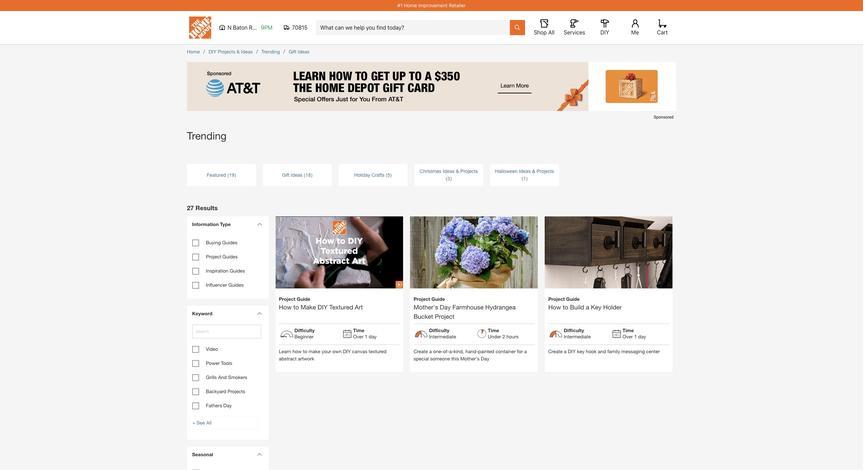 Task type: locate. For each thing, give the bounding box(es) containing it.
18
[[306, 172, 311, 178]]

2 horizontal spatial difficulty
[[564, 327, 584, 333]]

home down the home depot logo at the top of the page
[[187, 49, 200, 54]]

holder
[[604, 303, 622, 311]]

0 horizontal spatial home
[[187, 49, 200, 54]]

ideas down "70815"
[[298, 49, 310, 54]]

to left build
[[563, 303, 569, 311]]

Search search field
[[192, 325, 261, 339]]

how for how to build a key holder
[[549, 303, 561, 311]]

difficulty for build
[[564, 327, 584, 333]]

difficulty intermediate for key
[[564, 327, 591, 339]]

1 horizontal spatial difficulty
[[429, 327, 450, 333]]

day inside project guide mother's day farmhouse hydrangea bucket project
[[440, 303, 451, 311]]

2 time over 1 day from the left
[[623, 327, 646, 339]]

key
[[577, 348, 585, 354]]

create left key
[[549, 348, 563, 354]]

gift for gift ideas ( 18 )
[[282, 172, 290, 178]]

home right #1 on the top
[[404, 2, 417, 8]]

1 horizontal spatial intermediate
[[564, 334, 591, 339]]

1 horizontal spatial day
[[639, 334, 646, 339]]

gift
[[289, 49, 297, 54], [282, 172, 290, 178]]

2 horizontal spatial time
[[623, 327, 634, 333]]

guides up inspiration guides
[[223, 254, 238, 260]]

1 difficulty intermediate from the left
[[429, 327, 456, 339]]

day left farmhouse
[[440, 303, 451, 311]]

to inside project guide how to build a key holder
[[563, 303, 569, 311]]

difficulty intermediate up key
[[564, 327, 591, 339]]

diy right services on the top of the page
[[601, 29, 610, 36]]

center
[[647, 348, 660, 354]]

and right hook
[[598, 348, 606, 354]]

1 vertical spatial home
[[187, 49, 200, 54]]

project inside project guide how to make diy textured art
[[279, 296, 296, 302]]

n
[[228, 24, 232, 31]]

art
[[355, 303, 363, 311]]

0 horizontal spatial day
[[369, 334, 377, 339]]

project inside project guide how to build a key holder
[[549, 296, 565, 302]]

ideas right halloween
[[519, 169, 531, 174]]

time up messaging
[[623, 327, 634, 333]]

power
[[206, 360, 220, 366]]

0 horizontal spatial trending
[[187, 130, 227, 142]]

+ see all button
[[189, 416, 258, 430]]

day for holder
[[639, 334, 646, 339]]

gift right trending link
[[289, 49, 297, 54]]

guide up bucket at the bottom of page
[[432, 296, 445, 302]]

day right fathers
[[224, 403, 232, 409]]

intermediate up key
[[564, 334, 591, 339]]

0 horizontal spatial difficulty
[[295, 327, 315, 333]]

gift ideas ( 18 )
[[282, 172, 313, 178]]

2 guide from the left
[[432, 296, 445, 302]]

1 vertical spatial and
[[218, 374, 227, 380]]

time up canvas
[[353, 327, 365, 333]]

project for how to build a key holder
[[549, 296, 565, 302]]

0 vertical spatial gift
[[289, 49, 297, 54]]

to left make
[[294, 303, 299, 311]]

& for halloween
[[532, 169, 536, 174]]

2 time from the left
[[488, 327, 499, 333]]

diy projects & ideas
[[209, 49, 253, 54]]

and
[[598, 348, 606, 354], [218, 374, 227, 380]]

grills and smokers
[[206, 374, 247, 380]]

fathers day
[[206, 403, 232, 409]]

3 guide from the left
[[567, 296, 580, 302]]

2 difficulty from the left
[[429, 327, 450, 333]]

type
[[220, 221, 231, 227]]

how for how to make diy textured art
[[279, 303, 292, 311]]

& for diy
[[237, 49, 240, 54]]

ideas for gift ideas ( 18 )
[[291, 172, 303, 178]]

create up special
[[414, 348, 428, 354]]

time over 1 day
[[353, 327, 377, 339], [623, 327, 646, 339]]

guide inside project guide how to make diy textured art
[[297, 296, 310, 302]]

time inside the time under 2 hours
[[488, 327, 499, 333]]

ideas for gift ideas
[[298, 49, 310, 54]]

home
[[404, 2, 417, 8], [187, 49, 200, 54]]

&
[[237, 49, 240, 54], [456, 169, 459, 174], [532, 169, 536, 174]]

time for how to build a key holder
[[623, 327, 634, 333]]

0 horizontal spatial difficulty intermediate
[[429, 327, 456, 339]]

mother's inside create a one-of-a-kind, hand-painted container for a special someone this mother's day
[[461, 356, 480, 362]]

ideas inside the halloween ideas & projects ( 1 )
[[519, 169, 531, 174]]

painted
[[478, 348, 495, 354]]

1 intermediate from the left
[[429, 334, 456, 339]]

learn how to make your own diy canvas textured abstract artwork
[[279, 348, 387, 362]]

2 horizontal spatial day
[[481, 356, 490, 362]]

0 vertical spatial day
[[440, 303, 451, 311]]

3 difficulty from the left
[[564, 327, 584, 333]]

time up under at the right
[[488, 327, 499, 333]]

1 day from the left
[[369, 334, 377, 339]]

0 horizontal spatial intermediate
[[429, 334, 456, 339]]

guides
[[222, 240, 238, 245], [223, 254, 238, 260], [230, 268, 245, 274], [229, 282, 244, 288]]

0 horizontal spatial over
[[353, 334, 364, 339]]

intermediate up of-
[[429, 334, 456, 339]]

1 vertical spatial gift
[[282, 172, 290, 178]]

& inside christmas ideas & projects ( 3 )
[[456, 169, 459, 174]]

guides up project guides
[[222, 240, 238, 245]]

difficulty up "beginner"
[[295, 327, 315, 333]]

caret icon image
[[257, 223, 262, 226], [257, 312, 262, 315], [257, 453, 262, 456]]

day inside create a one-of-a-kind, hand-painted container for a special someone this mother's day
[[481, 356, 490, 362]]

a left one-
[[430, 348, 432, 354]]

how left make
[[279, 303, 292, 311]]

0 vertical spatial and
[[598, 348, 606, 354]]

beginner
[[295, 334, 314, 339]]

all right see
[[206, 420, 212, 426]]

2 horizontal spatial &
[[532, 169, 536, 174]]

diy right make
[[318, 303, 328, 311]]

1 how from the left
[[279, 303, 292, 311]]

caret icon image inside keyword button
[[257, 312, 262, 315]]

1 horizontal spatial mother's
[[461, 356, 480, 362]]

guides for buying guides
[[222, 240, 238, 245]]

( inside christmas ideas & projects ( 3 )
[[446, 176, 448, 181]]

day up textured
[[369, 334, 377, 339]]

the home depot logo image
[[189, 17, 211, 39]]

1 horizontal spatial time
[[488, 327, 499, 333]]

0 horizontal spatial 1
[[365, 334, 368, 339]]

( inside the halloween ideas & projects ( 1 )
[[522, 176, 524, 181]]

mother's inside project guide mother's day farmhouse hydrangea bucket project
[[414, 303, 438, 311]]

1 difficulty from the left
[[295, 327, 315, 333]]

2 difficulty intermediate from the left
[[564, 327, 591, 339]]

0 horizontal spatial day
[[224, 403, 232, 409]]

textured
[[369, 348, 387, 354]]

1 over from the left
[[353, 334, 364, 339]]

1 vertical spatial caret icon image
[[257, 312, 262, 315]]

guides up influencer guides
[[230, 268, 245, 274]]

2 over from the left
[[623, 334, 633, 339]]

ideas inside christmas ideas & projects ( 3 )
[[443, 169, 455, 174]]

diy
[[601, 29, 610, 36], [209, 49, 217, 54], [318, 303, 328, 311], [343, 348, 351, 354], [568, 348, 576, 354]]

to inside project guide how to make diy textured art
[[294, 303, 299, 311]]

caret icon image for seasonal
[[257, 453, 262, 456]]

messaging
[[622, 348, 645, 354]]

) inside the halloween ideas & projects ( 1 )
[[526, 176, 528, 181]]

keyword
[[192, 311, 213, 316]]

2 horizontal spatial 1
[[635, 334, 637, 339]]

gift left 18 on the top of page
[[282, 172, 290, 178]]

1 horizontal spatial to
[[303, 348, 307, 354]]

how inside project guide how to build a key holder
[[549, 303, 561, 311]]

mother's up bucket at the bottom of page
[[414, 303, 438, 311]]

abstract
[[279, 356, 297, 362]]

diy right own
[[343, 348, 351, 354]]

difficulty
[[295, 327, 315, 333], [429, 327, 450, 333], [564, 327, 584, 333]]

9pm
[[261, 24, 273, 31]]

1 time over 1 day from the left
[[353, 327, 377, 339]]

over up canvas
[[353, 334, 364, 339]]

caret icon image inside information type button
[[257, 223, 262, 226]]

& down "baton"
[[237, 49, 240, 54]]

1 guide from the left
[[297, 296, 310, 302]]

3
[[448, 176, 450, 181]]

mother's down hand-
[[461, 356, 480, 362]]

buying
[[206, 240, 221, 245]]

trending
[[262, 49, 280, 54], [187, 130, 227, 142]]

1 horizontal spatial day
[[440, 303, 451, 311]]

trending link
[[262, 49, 280, 54]]

2 caret icon image from the top
[[257, 312, 262, 315]]

ideas up 3 at the top right of page
[[443, 169, 455, 174]]

key
[[591, 303, 602, 311]]

a
[[586, 303, 590, 311], [430, 348, 432, 354], [525, 348, 527, 354], [564, 348, 567, 354]]

over for art
[[353, 334, 364, 339]]

1 horizontal spatial all
[[549, 29, 555, 36]]

guide up build
[[567, 296, 580, 302]]

to up artwork
[[303, 348, 307, 354]]

0 horizontal spatial time over 1 day
[[353, 327, 377, 339]]

over up messaging
[[623, 334, 633, 339]]

1 horizontal spatial 1
[[524, 176, 526, 181]]

time over 1 day up canvas
[[353, 327, 377, 339]]

1 horizontal spatial how
[[549, 303, 561, 311]]

intermediate for bucket
[[429, 334, 456, 339]]

inspiration
[[206, 268, 229, 274]]

0 horizontal spatial guide
[[297, 296, 310, 302]]

all right "shop" on the right top of the page
[[549, 29, 555, 36]]

difficulty up key
[[564, 327, 584, 333]]

how to build a key holder image
[[545, 205, 673, 333]]

0 horizontal spatial all
[[206, 420, 212, 426]]

family
[[608, 348, 620, 354]]

time under 2 hours
[[488, 327, 519, 339]]

0 horizontal spatial and
[[218, 374, 227, 380]]

& for christmas
[[456, 169, 459, 174]]

1 vertical spatial day
[[481, 356, 490, 362]]

& right christmas
[[456, 169, 459, 174]]

1 horizontal spatial time over 1 day
[[623, 327, 646, 339]]

1
[[524, 176, 526, 181], [365, 334, 368, 339], [635, 334, 637, 339]]

guide up make
[[297, 296, 310, 302]]

0 horizontal spatial create
[[414, 348, 428, 354]]

guides down inspiration guides
[[229, 282, 244, 288]]

2 intermediate from the left
[[564, 334, 591, 339]]

time over 1 day up messaging
[[623, 327, 646, 339]]

diy projects & ideas link
[[209, 49, 253, 54]]

1 horizontal spatial over
[[623, 334, 633, 339]]

3 caret icon image from the top
[[257, 453, 262, 456]]

artwork
[[298, 356, 314, 362]]

0 horizontal spatial time
[[353, 327, 365, 333]]

1 create from the left
[[414, 348, 428, 354]]

1 horizontal spatial guide
[[432, 296, 445, 302]]

a-
[[449, 348, 454, 354]]

mother's
[[414, 303, 438, 311], [461, 356, 480, 362]]

make
[[301, 303, 316, 311]]

2 horizontal spatial to
[[563, 303, 569, 311]]

2 how from the left
[[549, 303, 561, 311]]

one-
[[433, 348, 443, 354]]

create inside create a one-of-a-kind, hand-painted container for a special someone this mother's day
[[414, 348, 428, 354]]

grills
[[206, 374, 217, 380]]

0 horizontal spatial mother's
[[414, 303, 438, 311]]

0 vertical spatial trending
[[262, 49, 280, 54]]

hook
[[586, 348, 597, 354]]

1 horizontal spatial difficulty intermediate
[[564, 327, 591, 339]]

2 horizontal spatial guide
[[567, 296, 580, 302]]

0 horizontal spatial to
[[294, 303, 299, 311]]

difficulty up one-
[[429, 327, 450, 333]]

0 horizontal spatial &
[[237, 49, 240, 54]]

project for mother's day farmhouse hydrangea bucket project
[[414, 296, 430, 302]]

gift for gift ideas
[[289, 49, 297, 54]]

how
[[279, 303, 292, 311], [549, 303, 561, 311]]

over
[[353, 334, 364, 339], [623, 334, 633, 339]]

1 for how to build a key holder
[[635, 334, 637, 339]]

guide inside project guide how to build a key holder
[[567, 296, 580, 302]]

& right halloween
[[532, 169, 536, 174]]

how
[[293, 348, 302, 354]]

0 vertical spatial mother's
[[414, 303, 438, 311]]

your
[[322, 348, 331, 354]]

2 vertical spatial day
[[224, 403, 232, 409]]

all inside button
[[549, 29, 555, 36]]

0 vertical spatial all
[[549, 29, 555, 36]]

a left the "key"
[[586, 303, 590, 311]]

1 horizontal spatial &
[[456, 169, 459, 174]]

day down painted
[[481, 356, 490, 362]]

time for how to make diy textured art
[[353, 327, 365, 333]]

1 vertical spatial all
[[206, 420, 212, 426]]

how left build
[[549, 303, 561, 311]]

holiday crafts ( 5 )
[[354, 172, 392, 178]]

1 caret icon image from the top
[[257, 223, 262, 226]]

day
[[440, 303, 451, 311], [481, 356, 490, 362], [224, 403, 232, 409]]

0 horizontal spatial how
[[279, 303, 292, 311]]

someone
[[430, 356, 450, 362]]

0 vertical spatial home
[[404, 2, 417, 8]]

1 vertical spatial mother's
[[461, 356, 480, 362]]

how inside project guide how to make diy textured art
[[279, 303, 292, 311]]

& inside the halloween ideas & projects ( 1 )
[[532, 169, 536, 174]]

2 day from the left
[[639, 334, 646, 339]]

s
[[215, 204, 218, 212]]

3 time from the left
[[623, 327, 634, 333]]

ideas for christmas ideas & projects ( 3 )
[[443, 169, 455, 174]]

guide for farmhouse
[[432, 296, 445, 302]]

2 vertical spatial caret icon image
[[257, 453, 262, 456]]

to for make
[[294, 303, 299, 311]]

guide inside project guide mother's day farmhouse hydrangea bucket project
[[432, 296, 445, 302]]

time for mother's day farmhouse hydrangea bucket project
[[488, 327, 499, 333]]

and right the grills
[[218, 374, 227, 380]]

day up messaging
[[639, 334, 646, 339]]

1 horizontal spatial and
[[598, 348, 606, 354]]

intermediate for key
[[564, 334, 591, 339]]

difficulty intermediate up of-
[[429, 327, 456, 339]]

over for holder
[[623, 334, 633, 339]]

caret icon image inside the seasonal button
[[257, 453, 262, 456]]

27
[[187, 204, 194, 212]]

difficulty for farmhouse
[[429, 327, 450, 333]]

project guide how to build a key holder
[[549, 296, 622, 311]]

1 for how to make diy textured art
[[365, 334, 368, 339]]

1 horizontal spatial create
[[549, 348, 563, 354]]

1 time from the left
[[353, 327, 365, 333]]

2 create from the left
[[549, 348, 563, 354]]

ideas left 18 on the top of page
[[291, 172, 303, 178]]

inspiration guides
[[206, 268, 245, 274]]

0 vertical spatial caret icon image
[[257, 223, 262, 226]]

to
[[294, 303, 299, 311], [563, 303, 569, 311], [303, 348, 307, 354]]

services
[[564, 29, 586, 36]]

halloween
[[495, 169, 518, 174]]



Task type: describe. For each thing, give the bounding box(es) containing it.
guide for build
[[567, 296, 580, 302]]

hand-
[[466, 348, 478, 354]]

halloween ideas & projects ( 1 )
[[495, 169, 554, 181]]

n baton rouge
[[228, 24, 265, 31]]

guide for make
[[297, 296, 310, 302]]

fathers
[[206, 403, 222, 409]]

create for how to build a key holder
[[549, 348, 563, 354]]

bucket
[[414, 313, 433, 320]]

seasonal button
[[189, 447, 265, 462]]

2
[[503, 334, 505, 339]]

for
[[517, 348, 523, 354]]

featured ( 19 )
[[207, 172, 236, 178]]

+ see all
[[193, 420, 212, 426]]

#1 home improvement retailer
[[398, 2, 466, 8]]

create for mother's day farmhouse hydrangea bucket project
[[414, 348, 428, 354]]

crafts
[[372, 172, 385, 178]]

services button
[[564, 19, 586, 36]]

retailer
[[449, 2, 466, 8]]

result
[[196, 204, 215, 212]]

hours
[[507, 334, 519, 339]]

gift ideas link
[[289, 49, 310, 54]]

container
[[496, 348, 516, 354]]

diy right home link
[[209, 49, 217, 54]]

What can we help you find today? search field
[[320, 20, 510, 35]]

advertisement region
[[187, 62, 677, 122]]

projects inside the halloween ideas & projects ( 1 )
[[537, 169, 554, 174]]

19
[[229, 172, 235, 178]]

learn
[[279, 348, 291, 354]]

1 horizontal spatial trending
[[262, 49, 280, 54]]

shop all button
[[534, 19, 556, 36]]

time over 1 day for art
[[353, 327, 377, 339]]

projects inside christmas ideas & projects ( 3 )
[[461, 169, 478, 174]]

project for how to make diy textured art
[[279, 296, 296, 302]]

diy button
[[594, 19, 616, 36]]

backyard projects
[[206, 389, 245, 394]]

information
[[192, 221, 219, 227]]

a left key
[[564, 348, 567, 354]]

canvas
[[352, 348, 368, 354]]

guides for project guides
[[223, 254, 238, 260]]

christmas ideas & projects ( 3 )
[[420, 169, 478, 181]]

guides for influencer guides
[[229, 282, 244, 288]]

diy inside the diy button
[[601, 29, 610, 36]]

) inside christmas ideas & projects ( 3 )
[[450, 176, 452, 181]]

me
[[632, 29, 639, 36]]

difficulty beginner
[[295, 327, 315, 339]]

featured
[[207, 172, 226, 178]]

me button
[[625, 19, 647, 36]]

project guide mother's day farmhouse hydrangea bucket project
[[414, 296, 516, 320]]

farmhouse
[[453, 303, 484, 311]]

1 horizontal spatial home
[[404, 2, 417, 8]]

buying guides
[[206, 240, 238, 245]]

tools
[[221, 360, 232, 366]]

time over 1 day for holder
[[623, 327, 646, 339]]

this
[[452, 356, 459, 362]]

gift ideas
[[289, 49, 310, 54]]

baton
[[233, 24, 248, 31]]

a right for
[[525, 348, 527, 354]]

shop
[[534, 29, 547, 36]]

ideas for halloween ideas & projects ( 1 )
[[519, 169, 531, 174]]

to inside the learn how to make your own diy canvas textured abstract artwork
[[303, 348, 307, 354]]

a inside project guide how to build a key holder
[[586, 303, 590, 311]]

shop all
[[534, 29, 555, 36]]

project guides
[[206, 254, 238, 260]]

cart link
[[655, 19, 670, 36]]

information type
[[192, 221, 231, 227]]

create a diy key hook and family messaging center
[[549, 348, 660, 354]]

diy inside the learn how to make your own diy canvas textured abstract artwork
[[343, 348, 351, 354]]

caret icon image for keyword
[[257, 312, 262, 315]]

keyword button
[[189, 306, 265, 321]]

to for build
[[563, 303, 569, 311]]

create a one-of-a-kind, hand-painted container for a special someone this mother's day
[[414, 348, 527, 362]]

kind,
[[454, 348, 464, 354]]

diy inside project guide how to make diy textured art
[[318, 303, 328, 311]]

information type button
[[189, 217, 265, 232]]

under
[[488, 334, 501, 339]]

improvement
[[419, 2, 448, 8]]

make
[[309, 348, 321, 354]]

backyard
[[206, 389, 226, 394]]

how to make diy textured art image
[[276, 205, 404, 301]]

1 vertical spatial trending
[[187, 130, 227, 142]]

mother's day farmhouse hydrangea bucket project image
[[410, 205, 538, 333]]

27 result s
[[187, 204, 218, 212]]

smokers
[[228, 374, 247, 380]]

diy left key
[[568, 348, 576, 354]]

guides for inspiration guides
[[230, 268, 245, 274]]

cart
[[657, 29, 668, 36]]

all inside button
[[206, 420, 212, 426]]

caret icon image for information type
[[257, 223, 262, 226]]

own
[[333, 348, 342, 354]]

influencer guides
[[206, 282, 244, 288]]

ideas left trending link
[[241, 49, 253, 54]]

influencer
[[206, 282, 227, 288]]

difficulty for make
[[295, 327, 315, 333]]

build
[[570, 303, 585, 311]]

video
[[206, 346, 218, 352]]

see
[[197, 420, 205, 426]]

#1
[[398, 2, 403, 8]]

70815 button
[[284, 24, 308, 31]]

rouge
[[249, 24, 265, 31]]

+
[[193, 420, 195, 426]]

special
[[414, 356, 429, 362]]

textured
[[330, 303, 353, 311]]

seasonal
[[192, 452, 213, 457]]

hydrangea
[[486, 303, 516, 311]]

home link
[[187, 49, 200, 54]]

1 inside the halloween ideas & projects ( 1 )
[[524, 176, 526, 181]]

holiday
[[354, 172, 371, 178]]

day for art
[[369, 334, 377, 339]]

power tools
[[206, 360, 232, 366]]

difficulty intermediate for bucket
[[429, 327, 456, 339]]

5
[[388, 172, 390, 178]]

project guide how to make diy textured art
[[279, 296, 363, 311]]



Task type: vqa. For each thing, say whether or not it's contained in the screenshot.


